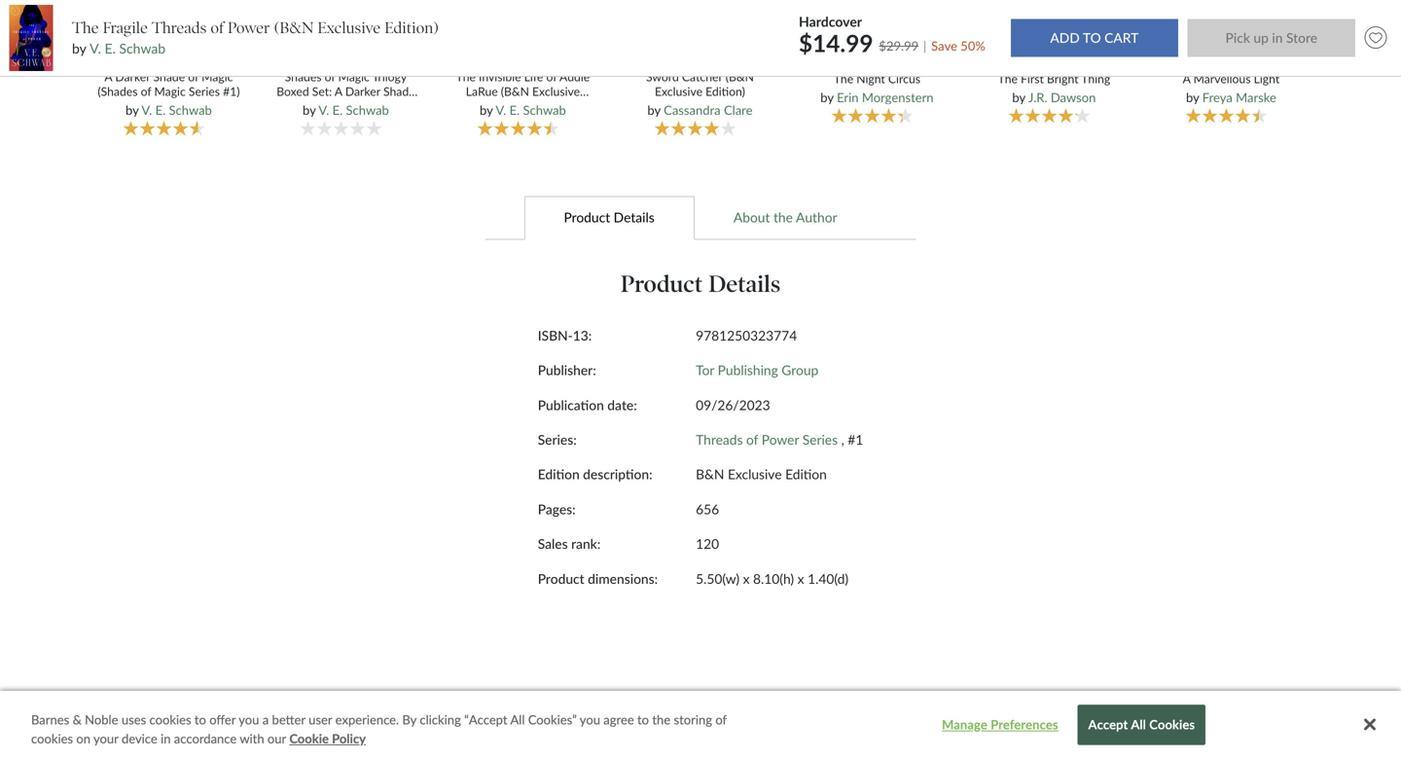 Task type: describe. For each thing, give the bounding box(es) containing it.
(b&n inside the fragile threads of power (b&n exclusive edition) by v. e. schwab
[[274, 18, 314, 37]]

threads of power series link
[[696, 432, 838, 448]]

night
[[857, 72, 886, 86]]

series:
[[538, 432, 577, 448]]

schwab inside a darker shade of magic (shades of magic series #1) by v. e. schwab
[[169, 102, 212, 118]]

v. e. schwab link for the invisible life of addie larue (b&n exclusive edition) element at the top of page
[[496, 102, 566, 118]]

our
[[268, 731, 286, 747]]

erin morgenstern link
[[837, 89, 934, 105]]

barnes
[[31, 712, 69, 728]]

b&n
[[696, 466, 725, 483]]

about the author link
[[694, 195, 877, 240]]

tor
[[696, 362, 715, 378]]

a darker shade of magic (shades of magic series #1) by v. e. schwab
[[98, 70, 240, 118]]

your
[[93, 731, 118, 747]]

a marvellous light link
[[1160, 72, 1304, 86]]

sales rank:
[[538, 536, 601, 552]]

morgenstern
[[862, 89, 934, 105]]

(b&n inside the invisible life of addie larue (b&n exclusive edition)
[[501, 84, 529, 98]]

manage preferences
[[942, 717, 1059, 732]]

dimensions:
[[588, 571, 658, 587]]

by
[[402, 712, 417, 728]]

exclusive inside the "sword catcher (b&n exclusive edition) by cassandra clare"
[[655, 84, 703, 98]]

the for first
[[998, 72, 1018, 86]]

accept all cookies
[[1089, 717, 1195, 732]]

cassandra
[[664, 102, 721, 118]]

exclusive inside the fragile threads of power (b&n exclusive edition) by v. e. schwab
[[318, 18, 381, 37]]

656
[[696, 501, 719, 517]]

v. e. schwab link for a darker shade of magic (shades of magic series #1) element on the left top of page
[[141, 102, 212, 118]]

manage
[[942, 717, 988, 732]]

noble
[[85, 712, 118, 728]]

(shades
[[98, 84, 138, 98]]

by inside the invisible life of addie larue (b&n exclusive edition) element
[[480, 102, 493, 118]]

e. inside shades of magic trilogy boxed set: a darker shade of magic, a gathering of shadows, a conjuring of light element
[[333, 102, 343, 118]]

the for author
[[774, 209, 793, 225]]

pages:
[[538, 501, 576, 517]]

v. e. schwab link for shades of magic trilogy boxed set: a darker shade of magic, a gathering of shadows, a conjuring of light element
[[319, 102, 389, 118]]

of inside the fragile threads of power (b&n exclusive edition) by v. e. schwab
[[211, 18, 224, 37]]

a darker shade of magic (shades of magic series #1) element
[[81, 0, 261, 139]]

2 to from the left
[[638, 712, 649, 728]]

a
[[263, 712, 269, 728]]

the first bright thing by j.r. dawson
[[998, 72, 1111, 105]]

clicking
[[420, 712, 461, 728]]

j.r.
[[1029, 89, 1048, 105]]

1 you from the left
[[239, 712, 259, 728]]

preferences
[[991, 717, 1059, 732]]

threads inside the fragile threads of power (b&n exclusive edition) by v. e. schwab
[[152, 18, 207, 37]]

b&n reads blog
[[139, 688, 319, 717]]

fragile
[[103, 18, 148, 37]]

&
[[73, 712, 82, 728]]

policy
[[332, 731, 366, 747]]

e. inside the invisible life of addie larue (b&n exclusive edition) element
[[510, 102, 520, 118]]

by inside a marvellous light by freya marske
[[1187, 89, 1200, 105]]

by inside shades of magic trilogy boxed set: a darker shade of magic, a gathering of shadows, a conjuring of light element
[[303, 102, 316, 118]]

group
[[782, 362, 819, 378]]

accept
[[1089, 717, 1129, 732]]

edition) inside the fragile threads of power (b&n exclusive edition) by v. e. schwab
[[385, 18, 439, 37]]

user
[[309, 712, 332, 728]]

13:
[[573, 327, 592, 343]]

all inside barnes & noble uses cookies to offer you a better user experience. by clicking "accept all cookies" you agree to the storing of cookies on your device in accordance with our
[[510, 712, 525, 728]]

v. inside a darker shade of magic (shades of magic series #1) by v. e. schwab
[[141, 102, 152, 118]]

erin
[[837, 89, 859, 105]]

sword catcher (b&n exclusive edition) by cassandra clare
[[646, 70, 754, 118]]

the for fragile
[[72, 18, 99, 37]]

about the author
[[734, 209, 838, 225]]

schwab inside the fragile threads of power (b&n exclusive edition) by v. e. schwab
[[119, 40, 166, 57]]

a marvellous light element
[[1144, 0, 1324, 138]]

of inside the invisible life of addie larue (b&n exclusive edition)
[[547, 70, 557, 84]]

the for b&n reads blog
[[99, 688, 133, 717]]

schwab inside the invisible life of addie larue (b&n exclusive edition) element
[[523, 102, 566, 118]]

#1)
[[223, 84, 240, 98]]

$29.99
[[879, 38, 919, 54]]

product details tab panel
[[361, 240, 1041, 634]]

on
[[76, 731, 91, 747]]

save 50%
[[932, 38, 986, 54]]

1 horizontal spatial cookies
[[149, 712, 191, 728]]

of right shade
[[188, 70, 199, 84]]

edition) inside the invisible life of addie larue (b&n exclusive edition)
[[503, 99, 543, 113]]

v. inside shades of magic trilogy boxed set: a darker shade of magic, a gathering of shadows, a conjuring of light element
[[319, 102, 329, 118]]

by inside the fragile threads of power (b&n exclusive edition) by v. e. schwab
[[72, 40, 86, 57]]

cookies"
[[528, 712, 577, 728]]

product details inside tab panel
[[621, 269, 781, 298]]

isbn-
[[538, 327, 573, 343]]

,
[[842, 432, 845, 448]]

shades of magic trilogy boxed set: a darker shade of magic, a gathering of shadows, a conjuring of light element
[[258, 0, 438, 139]]

#1
[[848, 432, 864, 448]]

publication
[[538, 397, 604, 413]]

a marvellous light by freya marske
[[1183, 72, 1280, 105]]

of down darker
[[141, 84, 151, 98]]

invisible
[[479, 70, 521, 84]]

hardcover
[[799, 13, 862, 30]]

the fragile threads of power (b&n exclusive edition) by v. e. schwab
[[72, 18, 439, 57]]

a for v. e. schwab
[[105, 70, 112, 84]]

tor publishing group
[[696, 362, 819, 378]]

author
[[796, 209, 838, 225]]

power inside product details tab panel
[[762, 432, 799, 448]]

1.40(d)
[[808, 571, 849, 587]]

9781250323774
[[696, 327, 797, 343]]

series inside product details tab panel
[[803, 432, 838, 448]]

larue
[[466, 84, 498, 98]]

the invisible life of addie larue (b&n exclusive edition)
[[456, 70, 590, 113]]

2 vertical spatial product
[[538, 571, 585, 587]]

rank:
[[571, 536, 601, 552]]

the night circus element
[[790, 0, 970, 138]]

5.50(w)
[[696, 571, 740, 587]]

by inside the night circus by erin morgenstern
[[821, 89, 834, 105]]

threads inside product details tab panel
[[696, 432, 743, 448]]

date:
[[608, 397, 637, 413]]

cookie policy
[[289, 731, 366, 747]]

first
[[1021, 72, 1044, 86]]

the inside barnes & noble uses cookies to offer you a better user experience. by clicking "accept all cookies" you agree to the storing of cookies on your device in accordance with our
[[653, 712, 671, 728]]

1 edition from the left
[[538, 466, 580, 483]]

accept all cookies button
[[1078, 704, 1206, 745]]

sword
[[646, 70, 679, 84]]

barnes & noble uses cookies to offer you a better user experience. by clicking "accept all cookies" you agree to the storing of cookies on your device in accordance with our
[[31, 712, 727, 747]]

1 vertical spatial product
[[621, 269, 703, 298]]



Task type: locate. For each thing, give the bounding box(es) containing it.
the invisible life of addie larue (b&n exclusive edition) link
[[451, 70, 595, 113]]

1 horizontal spatial a
[[1183, 72, 1191, 86]]

darker
[[115, 70, 150, 84]]

0 horizontal spatial edition
[[538, 466, 580, 483]]

dawson
[[1051, 89, 1096, 105]]

of
[[211, 18, 224, 37], [188, 70, 199, 84], [547, 70, 557, 84], [141, 84, 151, 98], [747, 432, 759, 448], [716, 712, 727, 728]]

publisher:
[[538, 362, 596, 378]]

2 you from the left
[[580, 712, 601, 728]]

1 vertical spatial product details
[[621, 269, 781, 298]]

0 horizontal spatial details
[[614, 209, 655, 225]]

0 horizontal spatial power
[[228, 18, 270, 37]]

about
[[734, 209, 770, 225]]

you left a
[[239, 712, 259, 728]]

b&n exclusive edition
[[696, 466, 827, 483]]

(b&n inside the "sword catcher (b&n exclusive edition) by cassandra clare"
[[726, 70, 754, 84]]

add to wishlist image
[[1361, 22, 1392, 54]]

1 horizontal spatial threads
[[696, 432, 743, 448]]

exclusive inside the invisible life of addie larue (b&n exclusive edition)
[[532, 84, 580, 98]]

better
[[272, 712, 305, 728]]

product
[[564, 209, 610, 225], [621, 269, 703, 298], [538, 571, 585, 587]]

power up #1)
[[228, 18, 270, 37]]

of right storing
[[716, 712, 727, 728]]

power inside the fragile threads of power (b&n exclusive edition) by v. e. schwab
[[228, 18, 270, 37]]

by v. e. schwab for the 'v. e. schwab' link inside shades of magic trilogy boxed set: a darker shade of magic, a gathering of shadows, a conjuring of light element
[[303, 102, 389, 118]]

details inside product details tab panel
[[709, 269, 781, 298]]

0 horizontal spatial (b&n
[[274, 18, 314, 37]]

1 horizontal spatial power
[[762, 432, 799, 448]]

power up b&n exclusive edition
[[762, 432, 799, 448]]

the left the first
[[998, 72, 1018, 86]]

of inside product details tab panel
[[747, 432, 759, 448]]

cookies up the in
[[149, 712, 191, 728]]

privacy alert dialog
[[0, 691, 1402, 758]]

the inside the invisible life of addie larue (b&n exclusive edition)
[[456, 70, 476, 84]]

2 horizontal spatial (b&n
[[726, 70, 754, 84]]

(b&n
[[274, 18, 314, 37], [726, 70, 754, 84], [501, 84, 529, 98]]

experience.
[[335, 712, 399, 728]]

all right accept
[[1131, 717, 1147, 732]]

0 vertical spatial magic
[[202, 70, 233, 84]]

0 vertical spatial product
[[564, 209, 610, 225]]

1 horizontal spatial details
[[709, 269, 781, 298]]

the night circus by erin morgenstern
[[821, 72, 934, 105]]

0 horizontal spatial you
[[239, 712, 259, 728]]

to up accordance
[[195, 712, 206, 728]]

description:
[[583, 466, 653, 483]]

the for invisible
[[456, 70, 476, 84]]

a inside a marvellous light by freya marske
[[1183, 72, 1191, 86]]

tor publishing group link
[[696, 362, 819, 378]]

circus
[[889, 72, 921, 86]]

2 by v. e. schwab from the left
[[480, 102, 566, 118]]

by left erin
[[821, 89, 834, 105]]

1 horizontal spatial edition
[[786, 466, 827, 483]]

a left marvellous
[[1183, 72, 1191, 86]]

0 horizontal spatial a
[[105, 70, 112, 84]]

by inside a darker shade of magic (shades of magic series #1) by v. e. schwab
[[126, 102, 139, 118]]

2 vertical spatial (b&n
[[501, 84, 529, 98]]

schwab inside shades of magic trilogy boxed set: a darker shade of magic, a gathering of shadows, a conjuring of light element
[[346, 102, 389, 118]]

v. e. schwab link inside shades of magic trilogy boxed set: a darker shade of magic, a gathering of shadows, a conjuring of light element
[[319, 102, 389, 118]]

the up your
[[99, 688, 133, 717]]

2 horizontal spatial the
[[774, 209, 793, 225]]

life
[[524, 70, 543, 84]]

tab list containing product details
[[46, 195, 1356, 240]]

series left #1)
[[189, 84, 220, 98]]

cookies
[[149, 712, 191, 728], [31, 731, 73, 747]]

the left fragile
[[72, 18, 99, 37]]

0 horizontal spatial magic
[[154, 84, 186, 98]]

0 vertical spatial (b&n
[[274, 18, 314, 37]]

all
[[510, 712, 525, 728], [1131, 717, 1147, 732]]

by left freya
[[1187, 89, 1200, 105]]

by
[[72, 40, 86, 57], [821, 89, 834, 105], [1013, 89, 1026, 105], [1187, 89, 1200, 105], [126, 102, 139, 118], [303, 102, 316, 118], [480, 102, 493, 118], [648, 102, 661, 118]]

offer
[[210, 712, 236, 728]]

1 horizontal spatial by v. e. schwab
[[480, 102, 566, 118]]

product details link
[[524, 195, 694, 240]]

by down (shades
[[126, 102, 139, 118]]

j.r. dawson link
[[1029, 89, 1096, 105]]

a for freya marske
[[1183, 72, 1191, 86]]

the night circus link
[[805, 72, 950, 86]]

of right "life"
[[547, 70, 557, 84]]

the inside the first bright thing by j.r. dawson
[[998, 72, 1018, 86]]

$14.99
[[799, 29, 874, 57]]

the up erin
[[834, 72, 854, 86]]

by v. e. schwab for the invisible life of addie larue (b&n exclusive edition) element at the top of page's the 'v. e. schwab' link
[[480, 102, 566, 118]]

device
[[122, 731, 157, 747]]

v. inside the fragile threads of power (b&n exclusive edition) by v. e. schwab
[[90, 40, 101, 57]]

marvellous
[[1194, 72, 1251, 86]]

by inside the first bright thing by j.r. dawson
[[1013, 89, 1026, 105]]

0 horizontal spatial series
[[189, 84, 220, 98]]

by down larue
[[480, 102, 493, 118]]

of up #1)
[[211, 18, 224, 37]]

0 vertical spatial product details
[[564, 209, 655, 225]]

addie
[[560, 70, 590, 84]]

thing
[[1082, 72, 1111, 86]]

0 horizontal spatial cookies
[[31, 731, 73, 747]]

the
[[72, 18, 99, 37], [456, 70, 476, 84], [834, 72, 854, 86], [998, 72, 1018, 86]]

threads
[[152, 18, 207, 37], [696, 432, 743, 448]]

09/26/2023
[[696, 397, 771, 413]]

1 vertical spatial power
[[762, 432, 799, 448]]

all right "accept
[[510, 712, 525, 728]]

8.10(h)
[[753, 571, 794, 587]]

2 x from the left
[[798, 571, 805, 587]]

exclusive
[[318, 18, 381, 37], [532, 84, 580, 98], [655, 84, 703, 98], [728, 466, 782, 483]]

edition) inside the "sword catcher (b&n exclusive edition) by cassandra clare"
[[706, 84, 746, 98]]

in
[[161, 731, 171, 747]]

threads up shade
[[152, 18, 207, 37]]

details inside product details link
[[614, 209, 655, 225]]

1 by v. e. schwab from the left
[[303, 102, 389, 118]]

the left storing
[[653, 712, 671, 728]]

the for night
[[834, 72, 854, 86]]

by right the fragile threads of power (b&n exclusive edition) image on the top left of the page
[[72, 40, 86, 57]]

by left j.r.
[[1013, 89, 1026, 105]]

0 vertical spatial power
[[228, 18, 270, 37]]

the first bright thing element
[[968, 0, 1147, 138]]

threads of power series , #1
[[696, 432, 864, 448]]

1 horizontal spatial series
[[803, 432, 838, 448]]

isbn-13:
[[538, 327, 592, 343]]

1 horizontal spatial x
[[798, 571, 805, 587]]

cookie
[[289, 731, 329, 747]]

magic down shade
[[154, 84, 186, 98]]

cassandra clare link
[[664, 102, 753, 118]]

publication date:
[[538, 397, 637, 413]]

edition down threads of power series , #1
[[786, 466, 827, 483]]

cookies
[[1150, 717, 1195, 732]]

threads up b&n
[[696, 432, 743, 448]]

0 vertical spatial cookies
[[149, 712, 191, 728]]

1 x from the left
[[743, 571, 750, 587]]

product dimensions:
[[538, 571, 658, 587]]

edition description:
[[538, 466, 653, 483]]

marske
[[1236, 89, 1277, 105]]

0 horizontal spatial all
[[510, 712, 525, 728]]

by v. e. schwab inside the invisible life of addie larue (b&n exclusive edition) element
[[480, 102, 566, 118]]

1 horizontal spatial you
[[580, 712, 601, 728]]

cookie policy link
[[289, 730, 366, 749]]

from the b&n reads blog
[[36, 688, 319, 717]]

2 horizontal spatial edition)
[[706, 84, 746, 98]]

0 horizontal spatial x
[[743, 571, 750, 587]]

the up larue
[[456, 70, 476, 84]]

a darker shade of magic (shades of magic series #1) link
[[97, 70, 241, 99]]

None submit
[[1011, 19, 1179, 57], [1188, 19, 1356, 57], [1011, 19, 1179, 57], [1188, 19, 1356, 57]]

all inside button
[[1131, 717, 1147, 732]]

edition
[[538, 466, 580, 483], [786, 466, 827, 483]]

0 horizontal spatial by v. e. schwab
[[303, 102, 389, 118]]

to
[[195, 712, 206, 728], [638, 712, 649, 728]]

by v. e. schwab inside shades of magic trilogy boxed set: a darker shade of magic, a gathering of shadows, a conjuring of light element
[[303, 102, 389, 118]]

2 edition from the left
[[786, 466, 827, 483]]

to right agree
[[638, 712, 649, 728]]

with
[[240, 731, 264, 747]]

uses
[[121, 712, 146, 728]]

1 horizontal spatial to
[[638, 712, 649, 728]]

1 to from the left
[[195, 712, 206, 728]]

the inside the fragile threads of power (b&n exclusive edition) by v. e. schwab
[[72, 18, 99, 37]]

a inside a darker shade of magic (shades of magic series #1) by v. e. schwab
[[105, 70, 112, 84]]

of up b&n exclusive edition
[[747, 432, 759, 448]]

1 vertical spatial magic
[[154, 84, 186, 98]]

the fragile threads of power (b&n exclusive edition) image
[[9, 5, 53, 71]]

publishing
[[718, 362, 778, 378]]

manage preferences button
[[940, 705, 1061, 744]]

sword catcher (b&n exclusive edition) link
[[628, 70, 772, 99]]

from
[[36, 688, 92, 717]]

you left agree
[[580, 712, 601, 728]]

0 vertical spatial series
[[189, 84, 220, 98]]

the first bright thing link
[[982, 72, 1127, 86]]

0 horizontal spatial edition)
[[385, 18, 439, 37]]

freya
[[1203, 89, 1233, 105]]

the inside the night circus by erin morgenstern
[[834, 72, 854, 86]]

"accept
[[464, 712, 508, 728]]

120
[[696, 536, 719, 552]]

1 vertical spatial threads
[[696, 432, 743, 448]]

0 vertical spatial threads
[[152, 18, 207, 37]]

freya marske link
[[1203, 89, 1277, 105]]

cookies down barnes
[[31, 731, 73, 747]]

1 horizontal spatial all
[[1131, 717, 1147, 732]]

1 horizontal spatial the
[[653, 712, 671, 728]]

exclusive inside product details tab panel
[[728, 466, 782, 483]]

v. inside the invisible life of addie larue (b&n exclusive edition) element
[[496, 102, 506, 118]]

x left 8.10(h)
[[743, 571, 750, 587]]

magic up #1)
[[202, 70, 233, 84]]

0 horizontal spatial the
[[99, 688, 133, 717]]

option
[[79, 740, 1264, 758]]

1 vertical spatial (b&n
[[726, 70, 754, 84]]

1 horizontal spatial (b&n
[[501, 84, 529, 98]]

edition)
[[385, 18, 439, 37], [706, 84, 746, 98], [503, 99, 543, 113]]

by down sword
[[648, 102, 661, 118]]

series left ,
[[803, 432, 838, 448]]

0 horizontal spatial threads
[[152, 18, 207, 37]]

a up (shades
[[105, 70, 112, 84]]

e. inside a darker shade of magic (shades of magic series #1) by v. e. schwab
[[155, 102, 166, 118]]

light
[[1254, 72, 1280, 86]]

5.50(w) x 8.10(h) x 1.40(d)
[[696, 571, 849, 587]]

e. inside the fragile threads of power (b&n exclusive edition) by v. e. schwab
[[105, 40, 116, 57]]

1 vertical spatial series
[[803, 432, 838, 448]]

poured over: v.e. schwab on the fragile threads of power image
[[79, 742, 383, 758]]

1 horizontal spatial edition)
[[503, 99, 543, 113]]

1 horizontal spatial magic
[[202, 70, 233, 84]]

1 vertical spatial cookies
[[31, 731, 73, 747]]

by inside the "sword catcher (b&n exclusive edition) by cassandra clare"
[[648, 102, 661, 118]]

1 vertical spatial details
[[709, 269, 781, 298]]

of inside barnes & noble uses cookies to offer you a better user experience. by clicking "accept all cookies" you agree to the storing of cookies on your device in accordance with our
[[716, 712, 727, 728]]

sales
[[538, 536, 568, 552]]

edition down series:
[[538, 466, 580, 483]]

by down the fragile threads of power (b&n exclusive edition) by v. e. schwab
[[303, 102, 316, 118]]

0 horizontal spatial to
[[195, 712, 206, 728]]

shade
[[153, 70, 185, 84]]

series inside a darker shade of magic (shades of magic series #1) by v. e. schwab
[[189, 84, 220, 98]]

the right about in the top of the page
[[774, 209, 793, 225]]

0 vertical spatial details
[[614, 209, 655, 225]]

bright
[[1047, 72, 1079, 86]]

x left the 1.40(d) in the bottom of the page
[[798, 571, 805, 587]]

tab list
[[46, 195, 1356, 240]]

the invisible life of addie larue (b&n exclusive edition) element
[[436, 0, 615, 139]]



Task type: vqa. For each thing, say whether or not it's contained in the screenshot.
Have within Our 2023 Book of the Year Finalists Wow, wow and more wow: Here are the 12 finalists for our 2023 Book of the Year. The program, now in its fifth year, asks B&N booksellers across the country to nominate a title they find truly outstanding and in which they have felt the most pride in recommending to readers over the previous year. […]
no



